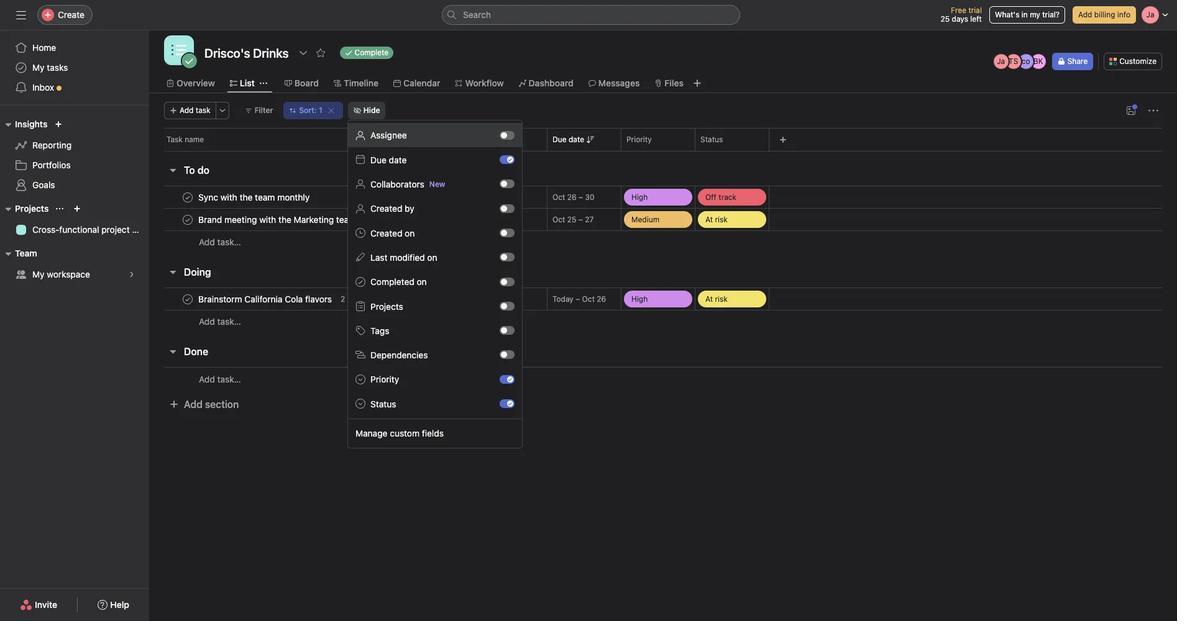 Task type: vqa. For each thing, say whether or not it's contained in the screenshot.
first task…
yes



Task type: locate. For each thing, give the bounding box(es) containing it.
manage
[[356, 428, 388, 439]]

1 vertical spatial high button
[[622, 288, 695, 310]]

priority
[[627, 135, 652, 144], [371, 375, 399, 385]]

cross-functional project plan link
[[7, 220, 149, 240]]

collaborators new
[[371, 179, 445, 190]]

completed checkbox inside brand meeting with the marketing team cell
[[180, 212, 195, 227]]

medium button
[[622, 209, 695, 231]]

0 vertical spatial 26
[[567, 193, 577, 202]]

completed image inside brand meeting with the marketing team cell
[[180, 212, 195, 227]]

1 risk from the top
[[715, 215, 728, 224]]

on down by
[[405, 228, 415, 238]]

0 vertical spatial oct
[[553, 193, 565, 202]]

oct
[[553, 193, 565, 202], [553, 215, 565, 224], [582, 295, 595, 304]]

high button inside header to do tree grid
[[622, 187, 695, 208]]

25 inside row
[[567, 215, 577, 224]]

add task… button up done
[[199, 315, 241, 329]]

oct right today
[[582, 295, 595, 304]]

at risk inside at risk dropdown button
[[706, 294, 728, 304]]

high
[[632, 192, 648, 202], [632, 294, 648, 304]]

collapse task list for this section image left done button
[[168, 347, 178, 357]]

0 horizontal spatial date
[[389, 155, 407, 165]]

switch
[[500, 131, 515, 140], [500, 155, 515, 164], [500, 180, 515, 189], [500, 204, 515, 213], [500, 229, 515, 237], [500, 253, 515, 262], [500, 278, 515, 286], [500, 302, 515, 311], [500, 326, 515, 335], [500, 351, 515, 360], [500, 375, 515, 384], [500, 400, 515, 409]]

0 horizontal spatial priority
[[371, 375, 399, 385]]

2 switch from the top
[[500, 155, 515, 164]]

collapse task list for this section image left to
[[168, 165, 178, 175]]

26 right today
[[597, 295, 606, 304]]

2 completed image from the top
[[180, 212, 195, 227]]

2 risk from the top
[[715, 294, 728, 304]]

add task… row
[[149, 231, 1178, 254], [149, 310, 1178, 333], [149, 367, 1178, 391]]

add a task to this section image
[[217, 267, 227, 277]]

menu
[[348, 121, 522, 448]]

my workspace
[[32, 269, 90, 280]]

completed checkbox inside sync with the team monthly cell
[[180, 190, 195, 205]]

workflow
[[465, 78, 504, 88]]

board
[[295, 78, 319, 88]]

– for 30
[[579, 193, 583, 202]]

0 vertical spatial –
[[579, 193, 583, 202]]

my down team
[[32, 269, 44, 280]]

1 vertical spatial due date
[[371, 155, 407, 165]]

add inside header to do tree grid
[[199, 237, 215, 247]]

switch inside the assignee checkbox item
[[500, 131, 515, 140]]

1 vertical spatial my
[[32, 269, 44, 280]]

new image
[[55, 121, 62, 128]]

oct for oct 25 – 27
[[553, 215, 565, 224]]

1 at risk from the top
[[706, 215, 728, 224]]

high for to do
[[632, 192, 648, 202]]

25 left days
[[941, 14, 950, 24]]

collapse task list for this section image
[[168, 165, 178, 175], [168, 347, 178, 357]]

11 switch from the top
[[500, 375, 515, 384]]

my workspace link
[[7, 265, 142, 285]]

projects down completed
[[371, 301, 403, 312]]

1 vertical spatial at
[[706, 294, 713, 304]]

add task… button up section
[[199, 373, 241, 386]]

0 vertical spatial completed image
[[180, 190, 195, 205]]

completed image inside sync with the team monthly cell
[[180, 190, 195, 205]]

at risk inside at risk popup button
[[706, 215, 728, 224]]

collapse task list for this section image for 1st add task… row from the bottom of the page
[[168, 347, 178, 357]]

my tasks link
[[7, 58, 142, 78]]

– left the 30
[[579, 193, 583, 202]]

completed image for to do
[[180, 190, 195, 205]]

task… inside header doing tree grid
[[217, 316, 241, 327]]

my left tasks
[[32, 62, 44, 73]]

add
[[1079, 10, 1093, 19], [180, 106, 194, 115], [199, 237, 215, 247], [199, 316, 215, 327], [199, 374, 215, 385], [184, 399, 203, 410]]

1 task… from the top
[[217, 237, 241, 247]]

board link
[[285, 76, 319, 90]]

switch for completed on
[[500, 278, 515, 286]]

1 vertical spatial oct
[[553, 215, 565, 224]]

created for created on
[[371, 228, 402, 238]]

1 horizontal spatial priority
[[627, 135, 652, 144]]

1 my from the top
[[32, 62, 44, 73]]

1 vertical spatial high
[[632, 294, 648, 304]]

plan
[[132, 224, 149, 235]]

risk inside popup button
[[715, 215, 728, 224]]

0 horizontal spatial 25
[[567, 215, 577, 224]]

1 horizontal spatial 25
[[941, 14, 950, 24]]

modified
[[390, 252, 425, 263]]

functional
[[59, 224, 99, 235]]

1 vertical spatial task…
[[217, 316, 241, 327]]

off track button
[[696, 187, 769, 208]]

2 add task… button from the top
[[199, 315, 241, 329]]

– for 27
[[579, 215, 583, 224]]

timeline
[[344, 78, 379, 88]]

1 vertical spatial collapse task list for this section image
[[168, 347, 178, 357]]

high button
[[622, 187, 695, 208], [622, 288, 695, 310]]

2 created from the top
[[371, 228, 402, 238]]

due date inside row
[[553, 135, 584, 144]]

add task… up done
[[199, 316, 241, 327]]

row
[[149, 128, 1178, 151], [164, 150, 1163, 152], [149, 186, 1178, 209], [149, 208, 1178, 231], [149, 288, 1178, 311]]

1 high from the top
[[632, 192, 648, 202]]

risk inside dropdown button
[[715, 294, 728, 304]]

None text field
[[201, 42, 292, 64]]

oct 25 – 27
[[553, 215, 594, 224]]

date up the collaborators
[[389, 155, 407, 165]]

1 collapse task list for this section image from the top
[[168, 165, 178, 175]]

0 vertical spatial high
[[632, 192, 648, 202]]

0 vertical spatial task…
[[217, 237, 241, 247]]

–
[[579, 193, 583, 202], [579, 215, 583, 224], [576, 295, 580, 304]]

completed image
[[180, 190, 195, 205], [180, 212, 195, 227], [180, 292, 195, 307]]

2 vertical spatial add task… button
[[199, 373, 241, 386]]

1 vertical spatial add task… row
[[149, 310, 1178, 333]]

on down modified
[[417, 277, 427, 287]]

today
[[553, 295, 574, 304]]

2 add task… row from the top
[[149, 310, 1178, 333]]

1 vertical spatial projects
[[371, 301, 403, 312]]

2 vertical spatial –
[[576, 295, 580, 304]]

1 horizontal spatial status
[[701, 135, 723, 144]]

messages link
[[589, 76, 640, 90]]

1 created from the top
[[371, 203, 402, 214]]

0 vertical spatial high button
[[622, 187, 695, 208]]

files
[[665, 78, 684, 88]]

at for medium
[[706, 215, 713, 224]]

created down created by
[[371, 228, 402, 238]]

task
[[167, 135, 183, 144]]

sort: 1 button
[[284, 102, 343, 119]]

more actions image
[[219, 107, 226, 114]]

completed image down doing button
[[180, 292, 195, 307]]

0 vertical spatial on
[[405, 228, 415, 238]]

0 vertical spatial add task… button
[[199, 236, 241, 249]]

add task…
[[199, 237, 241, 247], [199, 316, 241, 327], [199, 374, 241, 385]]

1 add task… button from the top
[[199, 236, 241, 249]]

1 horizontal spatial 26
[[597, 295, 606, 304]]

0 vertical spatial status
[[701, 135, 723, 144]]

add up doing button
[[199, 237, 215, 247]]

help button
[[90, 594, 137, 617]]

2 vertical spatial task…
[[217, 374, 241, 385]]

at inside popup button
[[706, 215, 713, 224]]

2 at from the top
[[706, 294, 713, 304]]

status up off
[[701, 135, 723, 144]]

task… up add a task to this section icon at top left
[[217, 237, 241, 247]]

1 add task… from the top
[[199, 237, 241, 247]]

1 completed checkbox from the top
[[180, 190, 195, 205]]

26 left the 30
[[567, 193, 577, 202]]

list
[[240, 78, 255, 88]]

switch for projects
[[500, 302, 515, 311]]

1 horizontal spatial projects
[[371, 301, 403, 312]]

add task… up add a task to this section icon at top left
[[199, 237, 241, 247]]

created
[[371, 203, 402, 214], [371, 228, 402, 238]]

12 switch from the top
[[500, 400, 515, 409]]

completed
[[371, 277, 415, 287]]

see details, my workspace image
[[128, 271, 136, 279]]

created for created by
[[371, 203, 402, 214]]

2 at risk from the top
[[706, 294, 728, 304]]

3 switch from the top
[[500, 180, 515, 189]]

0 vertical spatial my
[[32, 62, 44, 73]]

0 vertical spatial at
[[706, 215, 713, 224]]

Completed checkbox
[[180, 190, 195, 205], [180, 212, 195, 227], [180, 292, 195, 307]]

completed image right "plan"
[[180, 212, 195, 227]]

completed checkbox inside "brainstorm california cola flavors" cell
[[180, 292, 195, 307]]

0 vertical spatial due
[[553, 135, 567, 144]]

inbox link
[[7, 78, 142, 98]]

switch for status
[[500, 400, 515, 409]]

0 vertical spatial risk
[[715, 215, 728, 224]]

high up medium at the top
[[632, 192, 648, 202]]

0 vertical spatial priority
[[627, 135, 652, 144]]

task… inside header to do tree grid
[[217, 237, 241, 247]]

priority inside menu
[[371, 375, 399, 385]]

1 vertical spatial risk
[[715, 294, 728, 304]]

at risk
[[706, 215, 728, 224], [706, 294, 728, 304]]

switch for created on
[[500, 229, 515, 237]]

overview
[[177, 78, 215, 88]]

projects up the cross-
[[15, 203, 49, 214]]

at inside dropdown button
[[706, 294, 713, 304]]

completed checkbox for to do
[[180, 190, 195, 205]]

risk for high
[[715, 294, 728, 304]]

add left billing
[[1079, 10, 1093, 19]]

collapse task list for this section image for header to do tree grid
[[168, 165, 178, 175]]

1 at from the top
[[706, 215, 713, 224]]

0 horizontal spatial status
[[371, 399, 396, 410]]

– right today
[[576, 295, 580, 304]]

add task… for 1st add task… row
[[199, 237, 241, 247]]

add task… button up add a task to this section icon at top left
[[199, 236, 241, 249]]

0 vertical spatial date
[[569, 135, 584, 144]]

done button
[[184, 341, 208, 363]]

show options image
[[298, 48, 308, 58]]

completed image inside "brainstorm california cola flavors" cell
[[180, 292, 195, 307]]

save options image
[[1127, 106, 1136, 116]]

share button
[[1052, 53, 1094, 70]]

0 vertical spatial projects
[[15, 203, 49, 214]]

3 completed checkbox from the top
[[180, 292, 195, 307]]

high button for doing
[[622, 288, 695, 310]]

1 horizontal spatial on
[[417, 277, 427, 287]]

10 switch from the top
[[500, 351, 515, 360]]

0 vertical spatial collapse task list for this section image
[[168, 165, 178, 175]]

7 switch from the top
[[500, 278, 515, 286]]

date left the descending icon
[[569, 135, 584, 144]]

8 switch from the top
[[500, 302, 515, 311]]

add task… inside header doing tree grid
[[199, 316, 241, 327]]

0 vertical spatial add task… row
[[149, 231, 1178, 254]]

1 vertical spatial completed checkbox
[[180, 212, 195, 227]]

2 vertical spatial completed checkbox
[[180, 292, 195, 307]]

25 left '27'
[[567, 215, 577, 224]]

on for completed on
[[417, 277, 427, 287]]

1 vertical spatial –
[[579, 215, 583, 224]]

high inside header doing tree grid
[[632, 294, 648, 304]]

0 vertical spatial due date
[[553, 135, 584, 144]]

on for created on
[[405, 228, 415, 238]]

0 horizontal spatial on
[[405, 228, 415, 238]]

brainstorm california cola flavors cell
[[149, 288, 548, 311]]

1 vertical spatial add task… button
[[199, 315, 241, 329]]

dashboard link
[[519, 76, 574, 90]]

1 completed image from the top
[[180, 190, 195, 205]]

left
[[971, 14, 982, 24]]

fields
[[422, 428, 444, 439]]

high inside header to do tree grid
[[632, 192, 648, 202]]

complete button
[[334, 44, 399, 62]]

1 vertical spatial completed image
[[180, 212, 195, 227]]

3 add task… from the top
[[199, 374, 241, 385]]

switch for dependencies
[[500, 351, 515, 360]]

completed checkbox down doing button
[[180, 292, 195, 307]]

due date left the descending icon
[[553, 135, 584, 144]]

priority right the descending icon
[[627, 135, 652, 144]]

sort: 1
[[299, 106, 322, 115]]

1 horizontal spatial due
[[553, 135, 567, 144]]

add up done
[[199, 316, 215, 327]]

switch for due date
[[500, 155, 515, 164]]

due date
[[553, 135, 584, 144], [371, 155, 407, 165]]

my
[[1030, 10, 1041, 19]]

at for high
[[706, 294, 713, 304]]

risk
[[715, 215, 728, 224], [715, 294, 728, 304]]

– left '27'
[[579, 215, 583, 224]]

due date down assignee
[[371, 155, 407, 165]]

1 vertical spatial status
[[371, 399, 396, 410]]

Sync with the team monthly text field
[[196, 191, 314, 204]]

0 vertical spatial completed checkbox
[[180, 190, 195, 205]]

26
[[567, 193, 577, 202], [597, 295, 606, 304]]

priority down dependencies
[[371, 375, 399, 385]]

add inside button
[[180, 106, 194, 115]]

0 vertical spatial created
[[371, 203, 402, 214]]

2 vertical spatial on
[[417, 277, 427, 287]]

create button
[[37, 5, 93, 25]]

oct down oct 26 – 30
[[553, 215, 565, 224]]

1 vertical spatial 26
[[597, 295, 606, 304]]

2 vertical spatial oct
[[582, 295, 595, 304]]

0 horizontal spatial 26
[[567, 193, 577, 202]]

0 horizontal spatial due
[[371, 155, 387, 165]]

add inside 'button'
[[1079, 10, 1093, 19]]

add task… button inside header to do tree grid
[[199, 236, 241, 249]]

switch for tags
[[500, 326, 515, 335]]

2 high from the top
[[632, 294, 648, 304]]

1 high button from the top
[[622, 187, 695, 208]]

add task… up section
[[199, 374, 241, 385]]

6 switch from the top
[[500, 253, 515, 262]]

add left section
[[184, 399, 203, 410]]

4 switch from the top
[[500, 204, 515, 213]]

tasks
[[47, 62, 68, 73]]

at
[[706, 215, 713, 224], [706, 294, 713, 304]]

0 horizontal spatial projects
[[15, 203, 49, 214]]

high right today – oct 26
[[632, 294, 648, 304]]

2 task… from the top
[[217, 316, 241, 327]]

add section
[[184, 399, 239, 410]]

0 vertical spatial at risk
[[706, 215, 728, 224]]

1 vertical spatial date
[[389, 155, 407, 165]]

completed image down to
[[180, 190, 195, 205]]

oct 26 – 30
[[553, 193, 595, 202]]

completed checkbox down to
[[180, 190, 195, 205]]

2 high button from the top
[[622, 288, 695, 310]]

completed checkbox right "plan"
[[180, 212, 195, 227]]

0 horizontal spatial due date
[[371, 155, 407, 165]]

2 completed checkbox from the top
[[180, 212, 195, 227]]

my inside my workspace link
[[32, 269, 44, 280]]

on right modified
[[427, 252, 437, 263]]

completed checkbox for doing
[[180, 292, 195, 307]]

clear image
[[327, 107, 335, 114]]

0 vertical spatial 25
[[941, 14, 950, 24]]

1 vertical spatial 25
[[567, 215, 577, 224]]

3 task… from the top
[[217, 374, 241, 385]]

Brainstorm California Cola flavors text field
[[196, 293, 336, 306]]

9 switch from the top
[[500, 326, 515, 335]]

2 horizontal spatial on
[[427, 252, 437, 263]]

oct up oct 25 – 27
[[553, 193, 565, 202]]

2 add task… from the top
[[199, 316, 241, 327]]

created left by
[[371, 203, 402, 214]]

add task button
[[164, 102, 216, 119]]

3 completed image from the top
[[180, 292, 195, 307]]

task… down brainstorm california cola flavors text field
[[217, 316, 241, 327]]

1 vertical spatial priority
[[371, 375, 399, 385]]

1 horizontal spatial date
[[569, 135, 584, 144]]

due down assignee
[[371, 155, 387, 165]]

1 vertical spatial created
[[371, 228, 402, 238]]

more actions image
[[1149, 106, 1159, 116]]

row containing task name
[[149, 128, 1178, 151]]

1 vertical spatial at risk
[[706, 294, 728, 304]]

projects
[[15, 203, 49, 214], [371, 301, 403, 312]]

0 vertical spatial add task…
[[199, 237, 241, 247]]

2 vertical spatial add task… row
[[149, 367, 1178, 391]]

my inside my tasks link
[[32, 62, 44, 73]]

add left the task
[[180, 106, 194, 115]]

task… up section
[[217, 374, 241, 385]]

3 add task… button from the top
[[199, 373, 241, 386]]

do
[[198, 165, 209, 176]]

2 my from the top
[[32, 269, 44, 280]]

add task… inside header to do tree grid
[[199, 237, 241, 247]]

priority inside row
[[627, 135, 652, 144]]

switch for last modified on
[[500, 253, 515, 262]]

descending image
[[587, 136, 594, 144]]

1 switch from the top
[[500, 131, 515, 140]]

5 switch from the top
[[500, 229, 515, 237]]

due left the descending icon
[[553, 135, 567, 144]]

team
[[15, 248, 37, 259]]

row containing medium
[[149, 208, 1178, 231]]

status inside row
[[701, 135, 723, 144]]

1 vertical spatial add task…
[[199, 316, 241, 327]]

1 horizontal spatial due date
[[553, 135, 584, 144]]

billing
[[1095, 10, 1116, 19]]

2 collapse task list for this section image from the top
[[168, 347, 178, 357]]

oct for oct 26 – 30
[[553, 193, 565, 202]]

calendar link
[[394, 76, 440, 90]]

files link
[[655, 76, 684, 90]]

2 vertical spatial add task…
[[199, 374, 241, 385]]

inbox
[[32, 82, 54, 93]]

status up manage
[[371, 399, 396, 410]]

header to do tree grid
[[149, 186, 1178, 254]]

1 add task… row from the top
[[149, 231, 1178, 254]]

row containing high
[[149, 186, 1178, 209]]

high button for to do
[[622, 187, 695, 208]]

in
[[1022, 10, 1028, 19]]

workflow link
[[455, 76, 504, 90]]

add task… button inside header doing tree grid
[[199, 315, 241, 329]]

2 vertical spatial completed image
[[180, 292, 195, 307]]



Task type: describe. For each thing, give the bounding box(es) containing it.
by
[[405, 203, 415, 214]]

switch for assignee
[[500, 131, 515, 140]]

menu containing assignee
[[348, 121, 522, 448]]

brand meeting with the marketing team cell
[[149, 208, 548, 231]]

add task… button for 1st add task… row from the bottom of the page
[[199, 373, 241, 386]]

switch for priority
[[500, 375, 515, 384]]

trial
[[969, 6, 982, 15]]

task… for 1st add task… row
[[217, 237, 241, 247]]

manage custom fields
[[356, 428, 444, 439]]

sort:
[[299, 106, 317, 115]]

sync with the team monthly cell
[[149, 186, 548, 209]]

add billing info button
[[1073, 6, 1136, 24]]

collaborators
[[371, 179, 425, 190]]

assignee
[[371, 130, 407, 141]]

hide
[[364, 106, 380, 115]]

new
[[430, 180, 445, 189]]

doing button
[[184, 261, 211, 283]]

free trial 25 days left
[[941, 6, 982, 24]]

cross-
[[32, 224, 59, 235]]

row containing 2
[[149, 288, 1178, 311]]

what's in my trial? button
[[990, 6, 1066, 24]]

add task… button for 1st add task… row
[[199, 236, 241, 249]]

1
[[319, 106, 322, 115]]

task
[[196, 106, 211, 115]]

dashboard
[[529, 78, 574, 88]]

today – oct 26
[[553, 295, 606, 304]]

add up the 'add section' button
[[199, 374, 215, 385]]

high for doing
[[632, 294, 648, 304]]

25 inside free trial 25 days left
[[941, 14, 950, 24]]

show options, current sort, top image
[[56, 205, 64, 213]]

workspace
[[47, 269, 90, 280]]

invite button
[[12, 594, 65, 617]]

insights element
[[0, 113, 149, 198]]

at risk for high
[[706, 294, 728, 304]]

customize button
[[1104, 53, 1163, 70]]

last
[[371, 252, 388, 263]]

ts
[[1009, 57, 1019, 66]]

switch for created by
[[500, 204, 515, 213]]

collapse task list for this section image
[[168, 267, 178, 277]]

to do button
[[184, 159, 209, 182]]

Brand meeting with the Marketing team text field
[[196, 214, 360, 226]]

global element
[[0, 30, 149, 105]]

1 vertical spatial due
[[371, 155, 387, 165]]

co
[[1022, 57, 1031, 66]]

26 inside header doing tree grid
[[597, 295, 606, 304]]

2
[[341, 294, 345, 304]]

task… for 2nd add task… row from the top of the page
[[217, 316, 241, 327]]

custom
[[390, 428, 420, 439]]

date inside menu
[[389, 155, 407, 165]]

27
[[585, 215, 594, 224]]

my for my workspace
[[32, 269, 44, 280]]

list image
[[172, 43, 187, 58]]

info
[[1118, 10, 1131, 19]]

last modified on
[[371, 252, 437, 263]]

to do
[[184, 165, 209, 176]]

medium
[[632, 215, 660, 224]]

add task… for 2nd add task… row from the top of the page
[[199, 316, 241, 327]]

my for my tasks
[[32, 62, 44, 73]]

add field image
[[780, 136, 787, 144]]

30
[[585, 193, 595, 202]]

3 add task… row from the top
[[149, 367, 1178, 391]]

add tab image
[[693, 78, 702, 88]]

done
[[184, 346, 208, 357]]

off
[[706, 192, 717, 202]]

risk for medium
[[715, 215, 728, 224]]

section
[[205, 399, 239, 410]]

help
[[110, 600, 129, 611]]

tab actions image
[[260, 80, 267, 87]]

at risk button
[[696, 209, 769, 231]]

project
[[102, 224, 130, 235]]

off track
[[706, 192, 737, 202]]

add section button
[[164, 394, 244, 416]]

completed on
[[371, 277, 427, 287]]

trial?
[[1043, 10, 1060, 19]]

projects element
[[0, 198, 149, 242]]

hide button
[[348, 102, 386, 119]]

to
[[184, 165, 195, 176]]

task… for 1st add task… row from the bottom of the page
[[217, 374, 241, 385]]

add task
[[180, 106, 211, 115]]

– inside header doing tree grid
[[576, 295, 580, 304]]

1 vertical spatial on
[[427, 252, 437, 263]]

at risk for medium
[[706, 215, 728, 224]]

projects inside menu
[[371, 301, 403, 312]]

timeline link
[[334, 76, 379, 90]]

add inside button
[[184, 399, 203, 410]]

date inside row
[[569, 135, 584, 144]]

invite
[[35, 600, 57, 611]]

header doing tree grid
[[149, 288, 1178, 333]]

assignee checkbox item
[[348, 123, 522, 148]]

status inside menu
[[371, 399, 396, 410]]

team button
[[0, 246, 37, 261]]

created on
[[371, 228, 415, 238]]

bk
[[1034, 57, 1044, 66]]

completed image for doing
[[180, 292, 195, 307]]

calendar
[[403, 78, 440, 88]]

search button
[[442, 5, 740, 25]]

teams element
[[0, 242, 149, 287]]

reporting
[[32, 140, 72, 150]]

add to starred image
[[316, 48, 326, 58]]

26 inside header to do tree grid
[[567, 193, 577, 202]]

complete
[[355, 48, 389, 57]]

reporting link
[[7, 136, 142, 155]]

hide sidebar image
[[16, 10, 26, 20]]

add task… for 1st add task… row from the bottom of the page
[[199, 374, 241, 385]]

cross-functional project plan
[[32, 224, 149, 235]]

tags
[[371, 326, 389, 336]]

search
[[463, 9, 491, 20]]

overview link
[[167, 76, 215, 90]]

insights
[[15, 119, 47, 129]]

projects inside dropdown button
[[15, 203, 49, 214]]

doing
[[184, 267, 211, 278]]

add billing info
[[1079, 10, 1131, 19]]

portfolios link
[[7, 155, 142, 175]]

created by
[[371, 203, 415, 214]]

customize
[[1120, 57, 1157, 66]]

due inside row
[[553, 135, 567, 144]]

name
[[185, 135, 204, 144]]

2 button
[[338, 293, 358, 306]]

list link
[[230, 76, 255, 90]]

search list box
[[442, 5, 740, 25]]

add inside header doing tree grid
[[199, 316, 215, 327]]

portfolios
[[32, 160, 71, 170]]

create
[[58, 9, 85, 20]]

days
[[952, 14, 969, 24]]

oct inside header doing tree grid
[[582, 295, 595, 304]]

projects button
[[0, 201, 49, 216]]

add task… button for 2nd add task… row from the top of the page
[[199, 315, 241, 329]]

at risk button
[[696, 288, 769, 310]]

new project or portfolio image
[[74, 205, 81, 213]]



